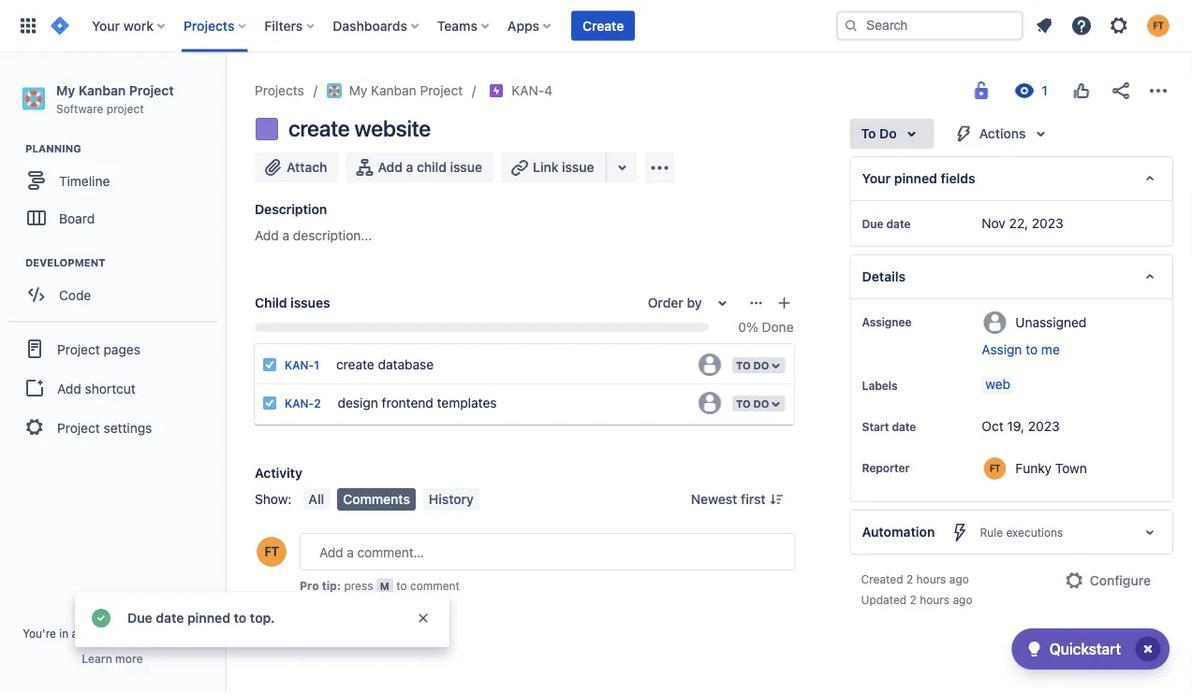 Task type: vqa. For each thing, say whether or not it's contained in the screenshot.
to to the left
yes



Task type: describe. For each thing, give the bounding box(es) containing it.
my for my kanban project software project
[[56, 82, 75, 98]]

top.
[[250, 611, 275, 626]]

create for create website
[[288, 115, 350, 141]]

to do button for create database
[[730, 356, 787, 375]]

web link
[[982, 376, 1014, 395]]

project up "add shortcut"
[[57, 342, 100, 357]]

add for add shortcut
[[57, 381, 81, 396]]

kan- for 1
[[285, 359, 314, 372]]

apps button
[[502, 11, 558, 41]]

add shortcut button
[[7, 370, 217, 408]]

add app image
[[648, 157, 671, 179]]

attach
[[287, 160, 327, 175]]

start date
[[862, 420, 916, 434]]

project inside my kanban project software project
[[107, 102, 144, 115]]

your work button
[[86, 11, 172, 41]]

automation element
[[850, 510, 1173, 555]]

start
[[862, 420, 889, 434]]

all
[[308, 492, 324, 508]]

code link
[[9, 276, 215, 314]]

my for my kanban project
[[349, 83, 367, 98]]

link
[[533, 160, 559, 175]]

first
[[741, 492, 766, 508]]

0 vertical spatial ago
[[949, 573, 969, 586]]

0 vertical spatial to do button
[[850, 119, 934, 149]]

work
[[123, 18, 154, 33]]

development
[[25, 257, 105, 269]]

reporter
[[862, 462, 910, 475]]

funky
[[1015, 461, 1052, 476]]

your pinned fields
[[862, 171, 975, 186]]

apps
[[507, 18, 539, 33]]

newest first
[[691, 492, 766, 508]]

assign
[[982, 342, 1022, 358]]

settings
[[103, 420, 152, 436]]

2023 for nov 22, 2023
[[1032, 216, 1063, 231]]

settings image
[[1108, 15, 1130, 37]]

banner containing your work
[[0, 0, 1192, 52]]

to for design frontend templates
[[736, 398, 751, 410]]

0 vertical spatial hours
[[916, 573, 946, 586]]

add a child issue button
[[346, 153, 493, 183]]

issue inside link issue button
[[562, 160, 594, 175]]

pro
[[300, 580, 319, 593]]

issue inside add a child issue button
[[450, 160, 482, 175]]

actions image
[[1147, 80, 1170, 102]]

1
[[314, 359, 319, 372]]

created 2 hours ago updated 2 hours ago
[[861, 573, 972, 607]]

to do for create database
[[736, 359, 769, 372]]

learn more
[[82, 653, 143, 666]]

comments button
[[337, 489, 416, 511]]

create for create database
[[336, 357, 374, 372]]

order by button
[[636, 288, 745, 318]]

rule executions
[[980, 526, 1063, 539]]

assign to me button
[[982, 341, 1154, 360]]

2 for created
[[906, 573, 913, 586]]

2 for kan-
[[314, 397, 321, 411]]

design frontend templates link
[[330, 385, 689, 422]]

add shortcut
[[57, 381, 136, 396]]

project left epic image
[[420, 83, 463, 98]]

sidebar navigation image
[[204, 75, 245, 112]]

due date pinned to top.
[[127, 611, 275, 626]]

my kanban project software project
[[56, 82, 174, 115]]

show:
[[255, 492, 292, 508]]

templates
[[437, 395, 497, 411]]

group containing project pages
[[7, 321, 217, 454]]

dismiss quickstart image
[[1133, 635, 1163, 665]]

date for start date
[[892, 420, 916, 434]]

Search field
[[836, 11, 1023, 41]]

projects for projects popup button
[[184, 18, 234, 33]]

create website
[[288, 115, 431, 141]]

configure
[[1090, 574, 1151, 589]]

do for design frontend templates
[[753, 398, 769, 410]]

to do button for design frontend templates
[[730, 394, 787, 414]]

your pinned fields element
[[850, 156, 1173, 201]]

0 vertical spatial do
[[879, 126, 897, 141]]

newest
[[691, 492, 737, 508]]

epic image
[[489, 83, 504, 98]]

projects for projects link
[[255, 83, 304, 98]]

issue type: task image
[[262, 358, 277, 373]]

board link
[[9, 200, 215, 237]]

dashboards
[[333, 18, 407, 33]]

timeline
[[59, 173, 110, 188]]

filters
[[264, 18, 303, 33]]

Add a comment… field
[[300, 534, 796, 571]]

pages
[[103, 342, 140, 357]]

dismiss image
[[416, 611, 431, 626]]

22,
[[1009, 216, 1028, 231]]

do for create database
[[753, 359, 769, 372]]

my kanban project image
[[327, 83, 342, 98]]

actions button
[[942, 119, 1063, 149]]

project settings link
[[7, 408, 217, 449]]

oct
[[982, 419, 1004, 434]]

funky town
[[1015, 461, 1087, 476]]

check image
[[1023, 639, 1046, 661]]

add for add a description...
[[255, 228, 279, 243]]

due for due date pinned to top.
[[127, 611, 152, 626]]

more
[[115, 653, 143, 666]]

activity
[[255, 466, 302, 481]]

quickstart
[[1049, 641, 1121, 659]]

created
[[861, 573, 903, 586]]

by
[[687, 295, 702, 311]]

due date
[[862, 217, 911, 230]]

primary element
[[11, 0, 836, 52]]

development image
[[3, 252, 25, 275]]

actions
[[979, 126, 1026, 141]]

order by
[[648, 295, 702, 311]]

attach button
[[255, 153, 338, 183]]

kan-4 link
[[511, 80, 553, 102]]

history button
[[423, 489, 479, 511]]

1 horizontal spatial to
[[396, 580, 407, 593]]



Task type: locate. For each thing, give the bounding box(es) containing it.
edit color, purple selected image
[[256, 118, 278, 140]]

1 kanban from the left
[[78, 82, 126, 98]]

your left 'work'
[[92, 18, 120, 33]]

0
[[738, 320, 746, 335]]

1 vertical spatial hours
[[920, 594, 950, 607]]

create down my kanban project icon
[[288, 115, 350, 141]]

0 vertical spatial your
[[92, 18, 120, 33]]

1 horizontal spatial due
[[862, 217, 883, 230]]

1 vertical spatial project
[[165, 627, 202, 640]]

unassigned image
[[698, 392, 721, 415]]

2 vertical spatial 2
[[910, 594, 917, 607]]

pro tip: press m to comment
[[300, 580, 460, 593]]

your
[[92, 18, 120, 33], [862, 171, 891, 186]]

project down the due date pinned to top.
[[165, 627, 202, 640]]

hours right created
[[916, 573, 946, 586]]

issue actions image
[[749, 296, 764, 311]]

link issue button
[[501, 153, 607, 183]]

project right software
[[107, 102, 144, 115]]

in
[[59, 627, 69, 640]]

to inside button
[[1026, 342, 1038, 358]]

press
[[344, 580, 373, 593]]

kanban for my kanban project
[[371, 83, 416, 98]]

managed
[[113, 627, 162, 640]]

development group
[[9, 256, 224, 319]]

to do button right unassigned image
[[730, 394, 787, 414]]

a for description...
[[282, 228, 289, 243]]

date right start
[[892, 420, 916, 434]]

2 vertical spatial kan-
[[285, 397, 314, 411]]

4
[[544, 83, 553, 98]]

assignee pin to top image
[[915, 315, 930, 330]]

to right m
[[396, 580, 407, 593]]

reporter pin to top image
[[913, 461, 928, 476]]

0 horizontal spatial project
[[107, 102, 144, 115]]

ago right updated
[[953, 594, 972, 607]]

my up software
[[56, 82, 75, 98]]

2 down 1
[[314, 397, 321, 411]]

web
[[985, 377, 1010, 392]]

to do up your pinned fields
[[861, 126, 897, 141]]

0 horizontal spatial kanban
[[78, 82, 126, 98]]

0 horizontal spatial your
[[92, 18, 120, 33]]

link web pages and more image
[[611, 156, 634, 179]]

appswitcher icon image
[[17, 15, 39, 37]]

to do button down "%" at the right of page
[[730, 356, 787, 375]]

to up your pinned fields
[[861, 126, 876, 141]]

notifications image
[[1033, 15, 1055, 37]]

projects inside popup button
[[184, 18, 234, 33]]

a down description
[[282, 228, 289, 243]]

0 horizontal spatial to
[[234, 611, 247, 626]]

0 vertical spatial a
[[406, 160, 413, 175]]

hours
[[916, 573, 946, 586], [920, 594, 950, 607]]

1 horizontal spatial project
[[165, 627, 202, 640]]

to right unassigned icon
[[736, 359, 751, 372]]

2023 right 19,
[[1028, 419, 1060, 434]]

newest first image
[[769, 493, 784, 508]]

project settings
[[57, 420, 152, 436]]

kan-2 link
[[285, 397, 321, 411]]

issue type: task image
[[262, 396, 277, 411]]

share image
[[1110, 80, 1132, 102]]

0 vertical spatial pinned
[[894, 171, 937, 186]]

to for create database
[[736, 359, 751, 372]]

kan- for 4
[[511, 83, 544, 98]]

your for your pinned fields
[[862, 171, 891, 186]]

all button
[[303, 489, 330, 511]]

your for your work
[[92, 18, 120, 33]]

2 horizontal spatial to
[[1026, 342, 1038, 358]]

menu bar containing all
[[299, 489, 483, 511]]

1 vertical spatial your
[[862, 171, 891, 186]]

child issues
[[255, 295, 330, 311]]

0 horizontal spatial issue
[[450, 160, 482, 175]]

0 vertical spatial to do
[[861, 126, 897, 141]]

project
[[107, 102, 144, 115], [165, 627, 202, 640]]

19,
[[1007, 419, 1025, 434]]

1 vertical spatial to do
[[736, 359, 769, 372]]

0 vertical spatial due
[[862, 217, 883, 230]]

1 horizontal spatial a
[[282, 228, 289, 243]]

to do right unassigned image
[[736, 398, 769, 410]]

labels
[[862, 379, 897, 392]]

1 vertical spatial to
[[396, 580, 407, 593]]

your inside popup button
[[92, 18, 120, 33]]

1 vertical spatial create
[[336, 357, 374, 372]]

0 vertical spatial kan-
[[511, 83, 544, 98]]

pinned left fields
[[894, 171, 937, 186]]

banner
[[0, 0, 1192, 52]]

0 vertical spatial to
[[861, 126, 876, 141]]

newest first button
[[680, 489, 796, 511]]

my kanban project
[[349, 83, 463, 98]]

issue right link at the top left
[[562, 160, 594, 175]]

date up the managed
[[156, 611, 184, 626]]

1 vertical spatial ago
[[953, 594, 972, 607]]

me
[[1041, 342, 1060, 358]]

1 horizontal spatial issue
[[562, 160, 594, 175]]

tip:
[[322, 580, 341, 593]]

issues
[[290, 295, 330, 311]]

2 right created
[[906, 573, 913, 586]]

to do for design frontend templates
[[736, 398, 769, 410]]

0 horizontal spatial due
[[127, 611, 152, 626]]

jira software image
[[49, 15, 71, 37], [49, 15, 71, 37]]

2 vertical spatial to
[[736, 398, 751, 410]]

1 vertical spatial kan-
[[285, 359, 314, 372]]

kanban up website on the top of page
[[371, 83, 416, 98]]

project down 'work'
[[129, 82, 174, 98]]

1 vertical spatial 2023
[[1028, 419, 1060, 434]]

fields
[[941, 171, 975, 186]]

kan- right issue type: task icon
[[285, 359, 314, 372]]

link issue
[[533, 160, 594, 175]]

1 vertical spatial 2
[[906, 573, 913, 586]]

0 vertical spatial project
[[107, 102, 144, 115]]

oct 19, 2023
[[982, 419, 1060, 434]]

0 vertical spatial date
[[886, 217, 911, 230]]

town
[[1055, 461, 1087, 476]]

to do down "%" at the right of page
[[736, 359, 769, 372]]

order
[[648, 295, 683, 311]]

0 vertical spatial to
[[1026, 342, 1038, 358]]

database
[[378, 357, 434, 372]]

0 vertical spatial 2
[[314, 397, 321, 411]]

1 horizontal spatial your
[[862, 171, 891, 186]]

website
[[354, 115, 431, 141]]

nov
[[982, 216, 1006, 231]]

0 horizontal spatial a
[[72, 627, 78, 640]]

child
[[417, 160, 447, 175]]

timeline link
[[9, 162, 215, 200]]

software
[[56, 102, 103, 115]]

0 vertical spatial projects
[[184, 18, 234, 33]]

menu bar
[[299, 489, 483, 511]]

success image
[[90, 608, 112, 630]]

date for due date pinned to top.
[[156, 611, 184, 626]]

2 vertical spatial date
[[156, 611, 184, 626]]

do right unassigned image
[[753, 398, 769, 410]]

dashboards button
[[327, 11, 426, 41]]

0 horizontal spatial pinned
[[187, 611, 230, 626]]

add inside group
[[57, 381, 81, 396]]

0 horizontal spatial add
[[57, 381, 81, 396]]

1 horizontal spatial kanban
[[371, 83, 416, 98]]

description...
[[293, 228, 372, 243]]

code
[[59, 287, 91, 303]]

add a description...
[[255, 228, 372, 243]]

%
[[746, 320, 758, 335]]

2 vertical spatial a
[[72, 627, 78, 640]]

updated
[[861, 594, 907, 607]]

1 horizontal spatial add
[[255, 228, 279, 243]]

0 horizontal spatial projects
[[184, 18, 234, 33]]

a inside button
[[406, 160, 413, 175]]

kanban up software
[[78, 82, 126, 98]]

projects link
[[255, 80, 304, 102]]

project pages link
[[7, 329, 217, 370]]

kan-4
[[511, 83, 553, 98]]

do
[[879, 126, 897, 141], [753, 359, 769, 372], [753, 398, 769, 410]]

add down website on the top of page
[[378, 160, 403, 175]]

automation
[[862, 525, 935, 540]]

a
[[406, 160, 413, 175], [282, 228, 289, 243], [72, 627, 78, 640]]

a right in
[[72, 627, 78, 640]]

0 vertical spatial 2023
[[1032, 216, 1063, 231]]

1 horizontal spatial projects
[[255, 83, 304, 98]]

executions
[[1006, 526, 1063, 539]]

hours right updated
[[920, 594, 950, 607]]

your work
[[92, 18, 154, 33]]

unassigned
[[1015, 315, 1087, 330]]

0 vertical spatial create
[[288, 115, 350, 141]]

nov 22, 2023
[[982, 216, 1063, 231]]

2 horizontal spatial add
[[378, 160, 403, 175]]

to do
[[861, 126, 897, 141], [736, 359, 769, 372], [736, 398, 769, 410]]

1 horizontal spatial my
[[349, 83, 367, 98]]

due up the managed
[[127, 611, 152, 626]]

planning image
[[3, 138, 25, 160]]

copy link to issue image
[[549, 82, 564, 97]]

to do button up your pinned fields
[[850, 119, 934, 149]]

you're
[[23, 627, 56, 640]]

0 horizontal spatial my
[[56, 82, 75, 98]]

pinned left top.
[[187, 611, 230, 626]]

create database link
[[329, 346, 689, 384]]

1 vertical spatial pinned
[[187, 611, 230, 626]]

1 vertical spatial projects
[[255, 83, 304, 98]]

create inside 'link'
[[336, 357, 374, 372]]

kanban for my kanban project software project
[[78, 82, 126, 98]]

add for add a child issue
[[378, 160, 403, 175]]

kanban inside my kanban project software project
[[78, 82, 126, 98]]

issue right child
[[450, 160, 482, 175]]

add down description
[[255, 228, 279, 243]]

my right my kanban project icon
[[349, 83, 367, 98]]

kan- for 2
[[285, 397, 314, 411]]

your up due date
[[862, 171, 891, 186]]

assignee
[[862, 316, 912, 329]]

2 issue from the left
[[562, 160, 594, 175]]

vote options: no one has voted for this issue yet. image
[[1070, 80, 1093, 102]]

add a child issue
[[378, 160, 482, 175]]

project inside my kanban project software project
[[129, 82, 174, 98]]

1 vertical spatial a
[[282, 228, 289, 243]]

2023 right 22,
[[1032, 216, 1063, 231]]

kan- right issue type: task image
[[285, 397, 314, 411]]

1 issue from the left
[[450, 160, 482, 175]]

projects up edit color, purple selected image
[[255, 83, 304, 98]]

1 vertical spatial due
[[127, 611, 152, 626]]

learn more button
[[82, 652, 143, 667]]

planning
[[25, 143, 81, 155]]

2 vertical spatial to do
[[736, 398, 769, 410]]

comments
[[343, 492, 410, 508]]

ago down automation element
[[949, 573, 969, 586]]

2 vertical spatial to
[[234, 611, 247, 626]]

due for due date
[[862, 217, 883, 230]]

1 vertical spatial date
[[892, 420, 916, 434]]

1 vertical spatial do
[[753, 359, 769, 372]]

to left top.
[[234, 611, 247, 626]]

2 vertical spatial add
[[57, 381, 81, 396]]

kan-1
[[285, 359, 319, 372]]

search image
[[844, 18, 859, 33]]

date for due date
[[886, 217, 911, 230]]

project
[[129, 82, 174, 98], [420, 83, 463, 98], [57, 342, 100, 357], [57, 420, 100, 436]]

project pages
[[57, 342, 140, 357]]

a left child
[[406, 160, 413, 175]]

m
[[380, 581, 389, 593]]

project down "add shortcut"
[[57, 420, 100, 436]]

teams
[[437, 18, 477, 33]]

do down 0 % done
[[753, 359, 769, 372]]

2 vertical spatial do
[[753, 398, 769, 410]]

to right unassigned image
[[736, 398, 751, 410]]

my inside my kanban project software project
[[56, 82, 75, 98]]

quickstart button
[[1012, 629, 1170, 670]]

profile image of funky town image
[[257, 537, 287, 567]]

2 kanban from the left
[[371, 83, 416, 98]]

projects button
[[178, 11, 253, 41]]

help image
[[1070, 15, 1093, 37]]

frontend
[[382, 395, 433, 411]]

2 my from the left
[[349, 83, 367, 98]]

details
[[862, 269, 906, 285]]

1 vertical spatial to do button
[[730, 356, 787, 375]]

2023 for oct 19, 2023
[[1028, 419, 1060, 434]]

issue
[[450, 160, 482, 175], [562, 160, 594, 175]]

details element
[[850, 255, 1173, 300]]

2 horizontal spatial a
[[406, 160, 413, 175]]

planning group
[[9, 142, 224, 243]]

to left me
[[1026, 342, 1038, 358]]

comment
[[410, 580, 460, 593]]

2023
[[1032, 216, 1063, 231], [1028, 419, 1060, 434]]

kan-1 link
[[285, 359, 319, 372]]

do up your pinned fields
[[879, 126, 897, 141]]

history
[[429, 492, 474, 508]]

assign to me
[[982, 342, 1060, 358]]

1 vertical spatial add
[[255, 228, 279, 243]]

1 vertical spatial to
[[736, 359, 751, 372]]

2 right updated
[[910, 594, 917, 607]]

unassigned image
[[698, 354, 721, 376]]

kan- left copy link to issue image
[[511, 83, 544, 98]]

2 vertical spatial to do button
[[730, 394, 787, 414]]

1 horizontal spatial pinned
[[894, 171, 937, 186]]

group
[[7, 321, 217, 454]]

create up design
[[336, 357, 374, 372]]

0 vertical spatial add
[[378, 160, 403, 175]]

projects up sidebar navigation icon
[[184, 18, 234, 33]]

create child image
[[777, 296, 792, 311]]

team-
[[81, 627, 113, 640]]

1 my from the left
[[56, 82, 75, 98]]

due up details
[[862, 217, 883, 230]]

date down your pinned fields
[[886, 217, 911, 230]]

add left shortcut
[[57, 381, 81, 396]]

learn
[[82, 653, 112, 666]]

a for child
[[406, 160, 413, 175]]

your profile and settings image
[[1147, 15, 1170, 37]]



